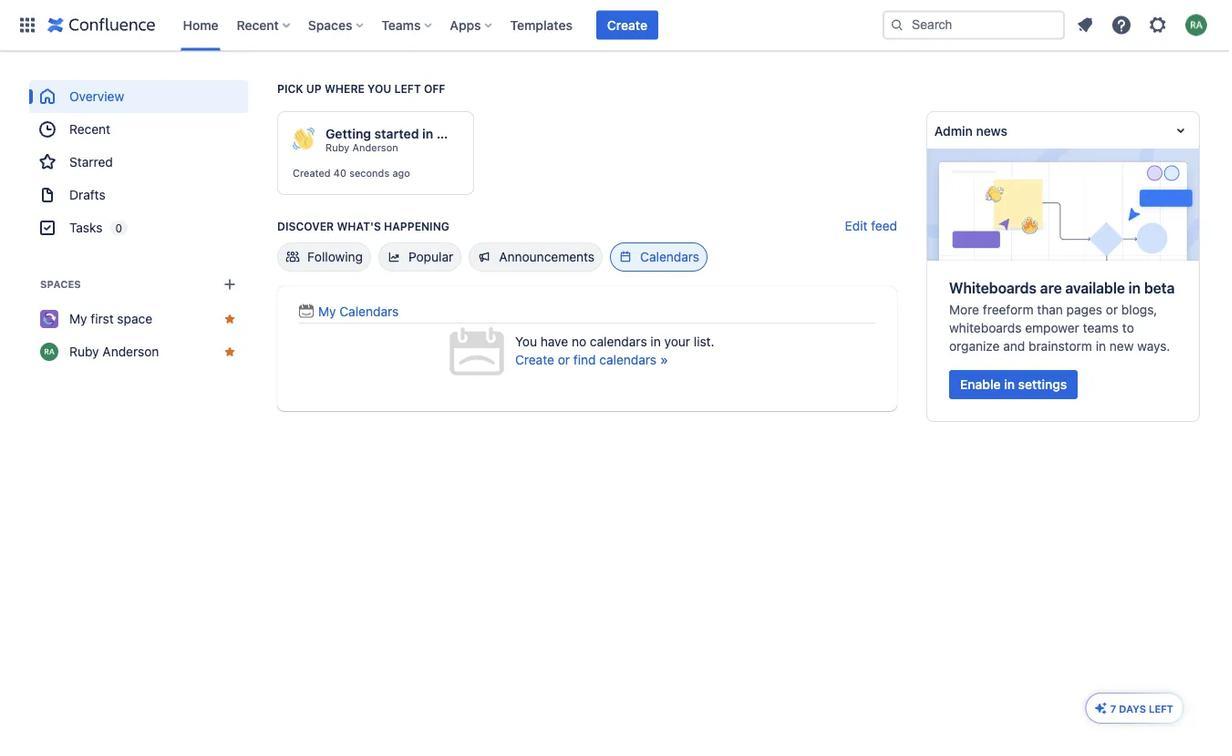 Task type: locate. For each thing, give the bounding box(es) containing it.
starred link
[[29, 146, 248, 179]]

calendars down following
[[340, 304, 399, 319]]

global element
[[11, 0, 880, 51]]

1 horizontal spatial or
[[1107, 302, 1119, 317]]

create inside global element
[[608, 17, 648, 32]]

1 vertical spatial recent
[[69, 122, 111, 137]]

blogs,
[[1122, 302, 1158, 317]]

unstar this space image
[[223, 312, 237, 327], [223, 345, 237, 359]]

premium icon image
[[1095, 702, 1109, 716]]

are
[[1041, 280, 1063, 297]]

recent
[[237, 17, 279, 32], [69, 122, 111, 137]]

1 horizontal spatial ruby anderson link
[[326, 141, 398, 154]]

in inside getting started in confluence ruby anderson
[[422, 126, 434, 141]]

my down following button
[[318, 304, 336, 319]]

my for my first space
[[69, 312, 87, 327]]

more
[[950, 302, 980, 317]]

or inside you have no calendars in your list. create or find calendars »
[[558, 353, 570, 368]]

in inside you have no calendars in your list. create or find calendars »
[[651, 334, 661, 349]]

0 horizontal spatial spaces
[[40, 279, 81, 291]]

following
[[307, 250, 363, 265]]

0 vertical spatial recent
[[237, 17, 279, 32]]

or
[[1107, 302, 1119, 317], [558, 353, 570, 368]]

edit
[[845, 219, 868, 234]]

popular button
[[379, 243, 462, 272]]

spaces up where
[[308, 17, 353, 32]]

anderson down space
[[103, 344, 159, 359]]

1 horizontal spatial anderson
[[353, 142, 398, 154]]

templates
[[511, 17, 573, 32]]

1 vertical spatial ruby anderson link
[[29, 336, 248, 369]]

overview link
[[29, 80, 248, 113]]

anderson down started in the top left of the page
[[353, 142, 398, 154]]

calendars up your
[[641, 250, 700, 265]]

confluence image
[[47, 14, 156, 36], [47, 14, 156, 36]]

unstar this space image inside my first space link
[[223, 312, 237, 327]]

appswitcher icon image
[[16, 14, 38, 36]]

0 horizontal spatial ruby
[[69, 344, 99, 359]]

have
[[541, 334, 569, 349]]

apps
[[450, 17, 481, 32]]

0 horizontal spatial create
[[516, 353, 555, 368]]

or down have
[[558, 353, 570, 368]]

0 vertical spatial or
[[1107, 302, 1119, 317]]

create
[[608, 17, 648, 32], [516, 353, 555, 368]]

1 unstar this space image from the top
[[223, 312, 237, 327]]

settings
[[1019, 377, 1068, 392]]

1 vertical spatial unstar this space image
[[223, 345, 237, 359]]

teams
[[382, 17, 421, 32]]

0 horizontal spatial recent
[[69, 122, 111, 137]]

up
[[306, 82, 322, 95]]

whiteboards
[[950, 280, 1037, 297]]

discover
[[277, 220, 334, 233]]

1 horizontal spatial recent
[[237, 17, 279, 32]]

0 vertical spatial ruby anderson link
[[326, 141, 398, 154]]

»
[[660, 353, 669, 368]]

1 horizontal spatial ruby
[[326, 142, 350, 154]]

ruby anderson link
[[326, 141, 398, 154], [29, 336, 248, 369]]

1 vertical spatial or
[[558, 353, 570, 368]]

0 horizontal spatial calendars
[[340, 304, 399, 319]]

pages
[[1067, 302, 1103, 317]]

0 vertical spatial calendars
[[590, 334, 648, 349]]

1 vertical spatial anderson
[[103, 344, 159, 359]]

0 vertical spatial anderson
[[353, 142, 398, 154]]

my first space
[[69, 312, 152, 327]]

calendars left »
[[600, 353, 657, 368]]

in down teams
[[1097, 339, 1107, 354]]

my left first
[[69, 312, 87, 327]]

settings icon image
[[1148, 14, 1170, 36]]

create down you
[[516, 353, 555, 368]]

0 vertical spatial calendars
[[641, 250, 700, 265]]

in right enable
[[1005, 377, 1016, 392]]

my
[[318, 304, 336, 319], [69, 312, 87, 327]]

admin
[[935, 123, 973, 138]]

in right started in the top left of the page
[[422, 126, 434, 141]]

ruby anderson link down space
[[29, 336, 248, 369]]

spaces inside popup button
[[308, 17, 353, 32]]

Search field
[[883, 10, 1066, 40]]

organize
[[950, 339, 1000, 354]]

than
[[1038, 302, 1064, 317]]

whiteboards
[[950, 321, 1022, 336]]

you
[[368, 82, 392, 95]]

ruby anderson link up seconds
[[326, 141, 398, 154]]

my calendars
[[318, 304, 399, 319]]

group
[[29, 80, 248, 245]]

recent right home
[[237, 17, 279, 32]]

ruby down the getting
[[326, 142, 350, 154]]

pick
[[277, 82, 303, 95]]

1 horizontal spatial create
[[608, 17, 648, 32]]

0 vertical spatial ruby
[[326, 142, 350, 154]]

or up teams
[[1107, 302, 1119, 317]]

7 days left
[[1111, 703, 1174, 715]]

1 horizontal spatial calendars
[[641, 250, 700, 265]]

drafts link
[[29, 179, 248, 212]]

calendars up create or find calendars » 'link'
[[590, 334, 648, 349]]

ruby
[[326, 142, 350, 154], [69, 344, 99, 359]]

beta
[[1145, 280, 1176, 297]]

0 vertical spatial unstar this space image
[[223, 312, 237, 327]]

1 vertical spatial spaces
[[40, 279, 81, 291]]

in
[[422, 126, 434, 141], [1129, 280, 1142, 297], [651, 334, 661, 349], [1097, 339, 1107, 354], [1005, 377, 1016, 392]]

news
[[977, 123, 1008, 138]]

home link
[[177, 10, 224, 40]]

your profile and preferences image
[[1186, 14, 1208, 36]]

edit feed
[[845, 219, 898, 234]]

help icon image
[[1111, 14, 1133, 36]]

confluence
[[437, 126, 507, 141]]

recent up starred on the top of page
[[69, 122, 111, 137]]

2 unstar this space image from the top
[[223, 345, 237, 359]]

1 horizontal spatial my
[[318, 304, 336, 319]]

you have no calendars in your list. create or find calendars »
[[516, 334, 715, 368]]

1 horizontal spatial spaces
[[308, 17, 353, 32]]

started
[[375, 126, 419, 141]]

create inside you have no calendars in your list. create or find calendars »
[[516, 353, 555, 368]]

you
[[516, 334, 537, 349]]

search image
[[891, 18, 905, 32]]

0 vertical spatial create
[[608, 17, 648, 32]]

banner
[[0, 0, 1230, 51]]

happening
[[384, 220, 450, 233]]

feed
[[872, 219, 898, 234]]

create or find calendars » link
[[516, 351, 725, 370]]

enable
[[961, 377, 1001, 392]]

spaces
[[308, 17, 353, 32], [40, 279, 81, 291]]

announcements
[[499, 250, 595, 265]]

spaces up my first space
[[40, 279, 81, 291]]

unstar this space image for ruby anderson
[[223, 345, 237, 359]]

new
[[1110, 339, 1135, 354]]

ruby down first
[[69, 344, 99, 359]]

calendars
[[590, 334, 648, 349], [600, 353, 657, 368]]

0 horizontal spatial ruby anderson link
[[29, 336, 248, 369]]

calendars
[[641, 250, 700, 265], [340, 304, 399, 319]]

1 vertical spatial create
[[516, 353, 555, 368]]

0 vertical spatial spaces
[[308, 17, 353, 32]]

0 horizontal spatial anderson
[[103, 344, 159, 359]]

in up »
[[651, 334, 661, 349]]

announcements button
[[469, 243, 603, 272]]

0 horizontal spatial my
[[69, 312, 87, 327]]

create right templates
[[608, 17, 648, 32]]

0 horizontal spatial or
[[558, 353, 570, 368]]

anderson
[[353, 142, 398, 154], [103, 344, 159, 359]]

:wave: image
[[293, 128, 315, 150], [293, 128, 315, 150]]

seconds
[[350, 167, 390, 179]]

in inside enable in settings link
[[1005, 377, 1016, 392]]



Task type: describe. For each thing, give the bounding box(es) containing it.
group containing overview
[[29, 80, 248, 245]]

ruby anderson
[[69, 344, 159, 359]]

pick up where you left off
[[277, 82, 446, 95]]

empower
[[1026, 321, 1080, 336]]

recent button
[[231, 10, 297, 40]]

40
[[334, 167, 347, 179]]

my for my calendars
[[318, 304, 336, 319]]

enable in settings link
[[950, 370, 1079, 400]]

and
[[1004, 339, 1026, 354]]

my first space link
[[29, 303, 248, 336]]

off
[[424, 82, 446, 95]]

no
[[572, 334, 587, 349]]

getting started in confluence ruby anderson
[[326, 126, 507, 154]]

calendars button
[[611, 243, 708, 272]]

left
[[1150, 703, 1174, 715]]

find
[[574, 353, 596, 368]]

calendars inside button
[[641, 250, 700, 265]]

teams button
[[376, 10, 439, 40]]

notification icon image
[[1075, 14, 1097, 36]]

days
[[1120, 703, 1147, 715]]

created
[[293, 167, 331, 179]]

ago
[[393, 167, 410, 179]]

teams
[[1084, 321, 1120, 336]]

starred
[[69, 155, 113, 170]]

unstar this space image for my first space
[[223, 312, 237, 327]]

drafts
[[69, 188, 106, 203]]

admin news
[[935, 123, 1008, 138]]

create a space image
[[219, 274, 241, 296]]

popular
[[409, 250, 454, 265]]

1 vertical spatial ruby
[[69, 344, 99, 359]]

anderson inside getting started in confluence ruby anderson
[[353, 142, 398, 154]]

created 40 seconds ago
[[293, 167, 410, 179]]

getting
[[326, 126, 371, 141]]

home
[[183, 17, 219, 32]]

in up blogs,
[[1129, 280, 1142, 297]]

ways.
[[1138, 339, 1171, 354]]

templates link
[[505, 10, 578, 40]]

your
[[665, 334, 691, 349]]

available
[[1066, 280, 1126, 297]]

recent link
[[29, 113, 248, 146]]

recent inside 'link'
[[69, 122, 111, 137]]

create link
[[597, 10, 659, 40]]

my calendars link
[[299, 304, 399, 319]]

1 vertical spatial calendars
[[340, 304, 399, 319]]

enable in settings
[[961, 377, 1068, 392]]

apps button
[[445, 10, 500, 40]]

0
[[115, 222, 122, 234]]

to
[[1123, 321, 1135, 336]]

7
[[1111, 703, 1117, 715]]

following button
[[277, 243, 371, 272]]

what's
[[337, 220, 381, 233]]

freeform
[[983, 302, 1034, 317]]

7 days left button
[[1087, 694, 1183, 724]]

overview
[[69, 89, 124, 104]]

edit feed button
[[845, 217, 898, 235]]

brainstorm
[[1029, 339, 1093, 354]]

whiteboards are available in beta more freeform than pages or blogs, whiteboards empower teams to organize and brainstorm in new ways.
[[950, 280, 1176, 354]]

where
[[325, 82, 365, 95]]

first
[[91, 312, 114, 327]]

or inside whiteboards are available in beta more freeform than pages or blogs, whiteboards empower teams to organize and brainstorm in new ways.
[[1107, 302, 1119, 317]]

admin news button
[[928, 112, 1200, 149]]

list.
[[694, 334, 715, 349]]

tasks
[[69, 220, 103, 235]]

left
[[395, 82, 421, 95]]

ruby inside getting started in confluence ruby anderson
[[326, 142, 350, 154]]

recent inside popup button
[[237, 17, 279, 32]]

space
[[117, 312, 152, 327]]

discover what's happening
[[277, 220, 450, 233]]

spaces button
[[303, 10, 371, 40]]

banner containing home
[[0, 0, 1230, 51]]

1 vertical spatial calendars
[[600, 353, 657, 368]]



Task type: vqa. For each thing, say whether or not it's contained in the screenshot.
Premium "Image" in ANALYTICS link
no



